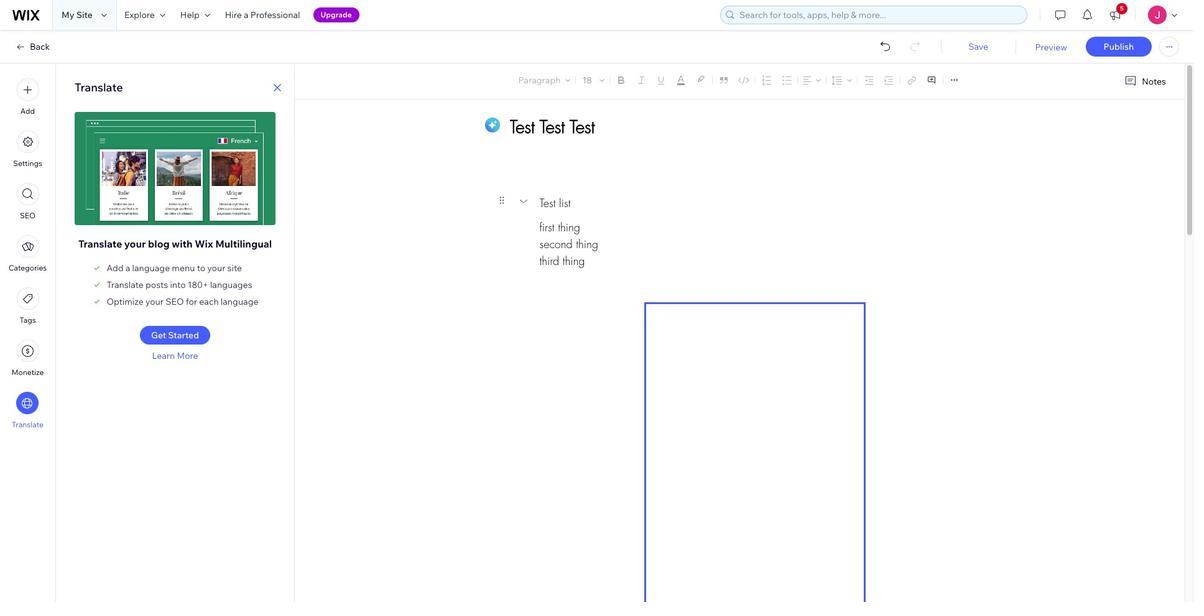 Task type: describe. For each thing, give the bounding box(es) containing it.
my
[[62, 9, 74, 21]]

add for add a language menu to your site translate posts into 180+ languages optimize your seo for each language
[[107, 263, 124, 274]]

add button
[[16, 78, 39, 116]]

tags button
[[16, 287, 39, 325]]

menu
[[172, 263, 195, 274]]

a for language
[[125, 263, 130, 274]]

180+
[[188, 279, 208, 291]]

Search for tools, apps, help & more... field
[[736, 6, 1024, 24]]

first thing second thing third thing
[[540, 220, 599, 268]]

a for professional
[[244, 9, 249, 21]]

back
[[30, 41, 50, 52]]

seo inside button
[[20, 211, 36, 220]]

monetize button
[[12, 340, 44, 377]]

settings
[[13, 159, 42, 168]]

to
[[197, 263, 205, 274]]

categories
[[9, 263, 47, 273]]

upgrade button
[[313, 7, 359, 22]]

languages
[[210, 279, 252, 291]]

third
[[540, 254, 559, 268]]

help button
[[173, 0, 218, 30]]

professional
[[251, 9, 300, 21]]

add for add
[[20, 106, 35, 116]]

help
[[180, 9, 200, 21]]

learn more button
[[152, 350, 198, 362]]

for
[[186, 296, 197, 307]]

hire a professional
[[225, 9, 300, 21]]

learn more
[[152, 350, 198, 362]]

paragraph button
[[516, 72, 573, 89]]

save
[[969, 41, 989, 52]]

menu containing add
[[0, 71, 55, 437]]

back button
[[15, 41, 50, 52]]

2 vertical spatial thing
[[563, 254, 585, 268]]

hire
[[225, 9, 242, 21]]

seo inside 'add a language menu to your site translate posts into 180+ languages optimize your seo for each language'
[[166, 296, 184, 307]]

0 horizontal spatial language
[[132, 263, 170, 274]]

preview
[[1036, 42, 1068, 53]]

0 vertical spatial thing
[[558, 220, 581, 235]]

upgrade
[[321, 10, 352, 19]]

into
[[170, 279, 186, 291]]

translate your blog with wix multilingual
[[78, 238, 272, 250]]

5 button
[[1102, 0, 1129, 30]]

started
[[168, 330, 199, 341]]

notes
[[1143, 76, 1167, 87]]

1 vertical spatial your
[[207, 263, 226, 274]]

1 vertical spatial thing
[[576, 237, 599, 251]]

more
[[177, 350, 198, 362]]



Task type: locate. For each thing, give the bounding box(es) containing it.
seo button
[[16, 183, 39, 220]]

explore
[[124, 9, 155, 21]]

your right "to" on the left top of the page
[[207, 263, 226, 274]]

1 vertical spatial a
[[125, 263, 130, 274]]

translate inside menu
[[12, 420, 44, 429]]

0 vertical spatial language
[[132, 263, 170, 274]]

2 vertical spatial your
[[146, 296, 164, 307]]

0 horizontal spatial add
[[20, 106, 35, 116]]

1 horizontal spatial language
[[221, 296, 259, 307]]

multilingual
[[215, 238, 272, 250]]

publish
[[1104, 41, 1135, 52]]

add inside button
[[20, 106, 35, 116]]

get started button
[[140, 326, 210, 345]]

1 horizontal spatial a
[[244, 9, 249, 21]]

Add a Catchy Title text field
[[510, 115, 956, 138]]

my site
[[62, 9, 93, 21]]

thing right third
[[563, 254, 585, 268]]

add inside 'add a language menu to your site translate posts into 180+ languages optimize your seo for each language'
[[107, 263, 124, 274]]

test
[[540, 196, 556, 210]]

1 vertical spatial seo
[[166, 296, 184, 307]]

your left blog
[[124, 238, 146, 250]]

1 horizontal spatial seo
[[166, 296, 184, 307]]

categories button
[[9, 235, 47, 273]]

second
[[540, 237, 573, 251]]

a up optimize
[[125, 263, 130, 274]]

save button
[[954, 41, 1004, 52]]

language up posts
[[132, 263, 170, 274]]

with
[[172, 238, 193, 250]]

settings button
[[13, 131, 42, 168]]

thing
[[558, 220, 581, 235], [576, 237, 599, 251], [563, 254, 585, 268]]

publish button
[[1086, 37, 1152, 57]]

get
[[151, 330, 166, 341]]

menu
[[0, 71, 55, 437]]

0 horizontal spatial a
[[125, 263, 130, 274]]

notes button
[[1120, 73, 1170, 90]]

add up optimize
[[107, 263, 124, 274]]

list
[[559, 196, 571, 210]]

first
[[540, 220, 555, 235]]

site
[[227, 263, 242, 274]]

get started
[[151, 330, 199, 341]]

language down languages
[[221, 296, 259, 307]]

learn
[[152, 350, 175, 362]]

tags
[[20, 315, 36, 325]]

language
[[132, 263, 170, 274], [221, 296, 259, 307]]

your
[[124, 238, 146, 250], [207, 263, 226, 274], [146, 296, 164, 307]]

a
[[244, 9, 249, 21], [125, 263, 130, 274]]

a right the hire
[[244, 9, 249, 21]]

0 horizontal spatial seo
[[20, 211, 36, 220]]

5
[[1121, 4, 1124, 12]]

thing up second
[[558, 220, 581, 235]]

paragraph
[[519, 75, 561, 86]]

1 vertical spatial add
[[107, 263, 124, 274]]

hire a professional link
[[218, 0, 308, 30]]

monetize
[[12, 368, 44, 377]]

translate inside 'add a language menu to your site translate posts into 180+ languages optimize your seo for each language'
[[107, 279, 144, 291]]

test list
[[540, 196, 571, 210]]

add a language menu to your site translate posts into 180+ languages optimize your seo for each language
[[107, 263, 259, 307]]

seo left for
[[166, 296, 184, 307]]

preview button
[[1036, 42, 1068, 53]]

0 vertical spatial your
[[124, 238, 146, 250]]

optimize
[[107, 296, 144, 307]]

your down posts
[[146, 296, 164, 307]]

0 vertical spatial a
[[244, 9, 249, 21]]

site
[[76, 9, 93, 21]]

translate button
[[12, 392, 44, 429]]

translate
[[75, 80, 123, 95], [78, 238, 122, 250], [107, 279, 144, 291], [12, 420, 44, 429]]

0 vertical spatial seo
[[20, 211, 36, 220]]

add
[[20, 106, 35, 116], [107, 263, 124, 274]]

0 vertical spatial add
[[20, 106, 35, 116]]

1 horizontal spatial add
[[107, 263, 124, 274]]

wix
[[195, 238, 213, 250]]

a inside 'add a language menu to your site translate posts into 180+ languages optimize your seo for each language'
[[125, 263, 130, 274]]

blog
[[148, 238, 170, 250]]

seo up categories button
[[20, 211, 36, 220]]

posts
[[146, 279, 168, 291]]

thing right second
[[576, 237, 599, 251]]

seo
[[20, 211, 36, 220], [166, 296, 184, 307]]

1 vertical spatial language
[[221, 296, 259, 307]]

each
[[199, 296, 219, 307]]

add up settings button
[[20, 106, 35, 116]]



Task type: vqa. For each thing, say whether or not it's contained in the screenshot.
'Matches'
no



